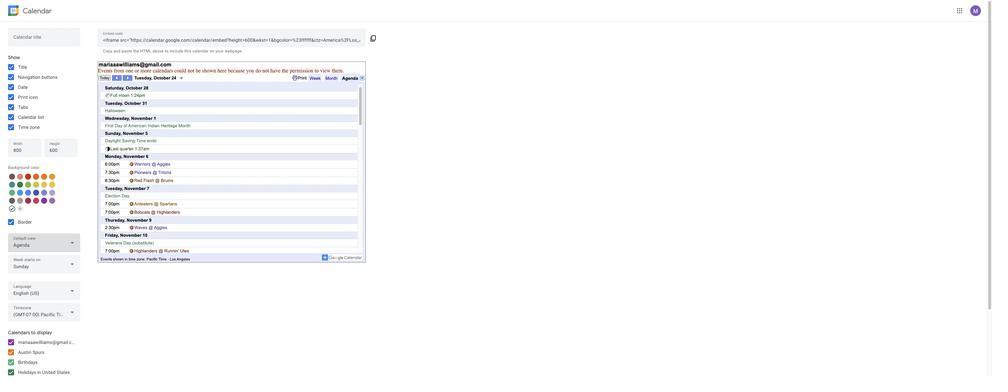 Task type: describe. For each thing, give the bounding box(es) containing it.
calendar
[[192, 49, 209, 54]]

cocoa menu item
[[9, 174, 15, 180]]

tomato menu item
[[25, 174, 31, 180]]

calendar for calendar list
[[18, 115, 37, 120]]

spurs
[[32, 350, 44, 356]]

holidays
[[18, 370, 36, 376]]

buttons
[[42, 75, 57, 80]]

austin
[[18, 350, 31, 356]]

citron menu item
[[41, 182, 47, 188]]

wisteria menu item
[[49, 190, 55, 196]]

above
[[153, 49, 164, 54]]

color
[[30, 166, 39, 170]]

calendar for calendar
[[23, 6, 52, 15]]

content_copy
[[370, 35, 377, 42]]

tangerine menu item
[[33, 174, 39, 180]]

lavender menu item
[[41, 190, 47, 196]]

print icon
[[18, 95, 38, 100]]

zone
[[30, 125, 40, 130]]

cobalt menu item
[[25, 190, 31, 196]]

include
[[170, 49, 183, 54]]

calendar link
[[7, 4, 52, 19]]

the
[[133, 49, 139, 54]]

mariaaawilliams@gmail.com
[[18, 340, 78, 345]]

calendar list
[[18, 115, 44, 120]]

print
[[18, 95, 28, 100]]

on
[[210, 49, 214, 54]]

your
[[216, 49, 224, 54]]

webpage.
[[225, 49, 243, 54]]

holidays in united states
[[18, 370, 70, 376]]

time
[[18, 125, 29, 130]]

mango menu item
[[49, 174, 55, 180]]

banana menu item
[[49, 182, 55, 188]]

birch menu item
[[17, 198, 23, 204]]

time zone
[[18, 125, 40, 130]]

icon
[[29, 95, 38, 100]]

0 vertical spatial to
[[165, 49, 169, 54]]

tabs
[[18, 105, 28, 110]]

birthdays
[[18, 360, 38, 366]]

cherry blossom menu item
[[33, 198, 39, 204]]

0 horizontal spatial to
[[31, 330, 36, 336]]

austin spurs
[[18, 350, 44, 356]]

copy
[[103, 49, 112, 54]]

background
[[8, 166, 29, 170]]



Task type: locate. For each thing, give the bounding box(es) containing it.
calendar inside calendar link
[[23, 6, 52, 15]]

None field
[[8, 234, 80, 253], [8, 255, 80, 274], [8, 282, 80, 301], [8, 303, 80, 322], [8, 234, 80, 253], [8, 255, 80, 274], [8, 282, 80, 301], [8, 303, 80, 322]]

radicchio menu item
[[25, 198, 31, 204]]

to
[[165, 49, 169, 54], [31, 330, 36, 336]]

copy and paste the html above to include this calendar on your webpage.
[[103, 49, 243, 54]]

0 vertical spatial calendar
[[23, 6, 52, 15]]

background color
[[8, 166, 39, 170]]

content_copy button
[[366, 30, 381, 46]]

title
[[18, 65, 27, 70]]

peacock menu item
[[17, 190, 23, 196]]

calendars to display
[[8, 330, 52, 336]]

blueberry menu item
[[33, 190, 39, 196]]

paste
[[122, 49, 132, 54]]

date
[[18, 85, 28, 90]]

sage menu item
[[9, 190, 15, 196]]

grape menu item
[[41, 198, 47, 204]]

border
[[18, 220, 32, 225]]

pistachio menu item
[[25, 182, 31, 188]]

eucalyptus menu item
[[9, 182, 15, 188]]

None text field
[[13, 35, 75, 44], [103, 35, 360, 45], [13, 35, 75, 44], [103, 35, 360, 45]]

flamingo menu item
[[17, 174, 23, 180]]

basil menu item
[[17, 182, 23, 188]]

navigation
[[18, 75, 40, 80]]

show
[[8, 55, 20, 61]]

graphite menu item
[[9, 198, 15, 204]]

navigation buttons
[[18, 75, 57, 80]]

to right above
[[165, 49, 169, 54]]

avocado menu item
[[33, 182, 39, 188]]

add custom color menu item
[[17, 206, 23, 212]]

1 horizontal spatial to
[[165, 49, 169, 54]]

display
[[37, 330, 52, 336]]

1 vertical spatial calendar
[[18, 115, 37, 120]]

amethyst menu item
[[49, 198, 55, 204]]

calendar
[[23, 6, 52, 15], [18, 115, 37, 120]]

calendars
[[8, 330, 30, 336]]

in
[[37, 370, 41, 376]]

this
[[184, 49, 191, 54]]

to left display
[[31, 330, 36, 336]]

and
[[114, 49, 121, 54]]

calendar color menu item
[[9, 206, 15, 212]]

list
[[38, 115, 44, 120]]

united
[[42, 370, 56, 376]]

pumpkin menu item
[[41, 174, 47, 180]]

html
[[140, 49, 151, 54]]

states
[[57, 370, 70, 376]]

None number field
[[13, 146, 36, 155], [49, 146, 72, 155], [13, 146, 36, 155], [49, 146, 72, 155]]

1 vertical spatial to
[[31, 330, 36, 336]]



Task type: vqa. For each thing, say whether or not it's contained in the screenshot.
shown
no



